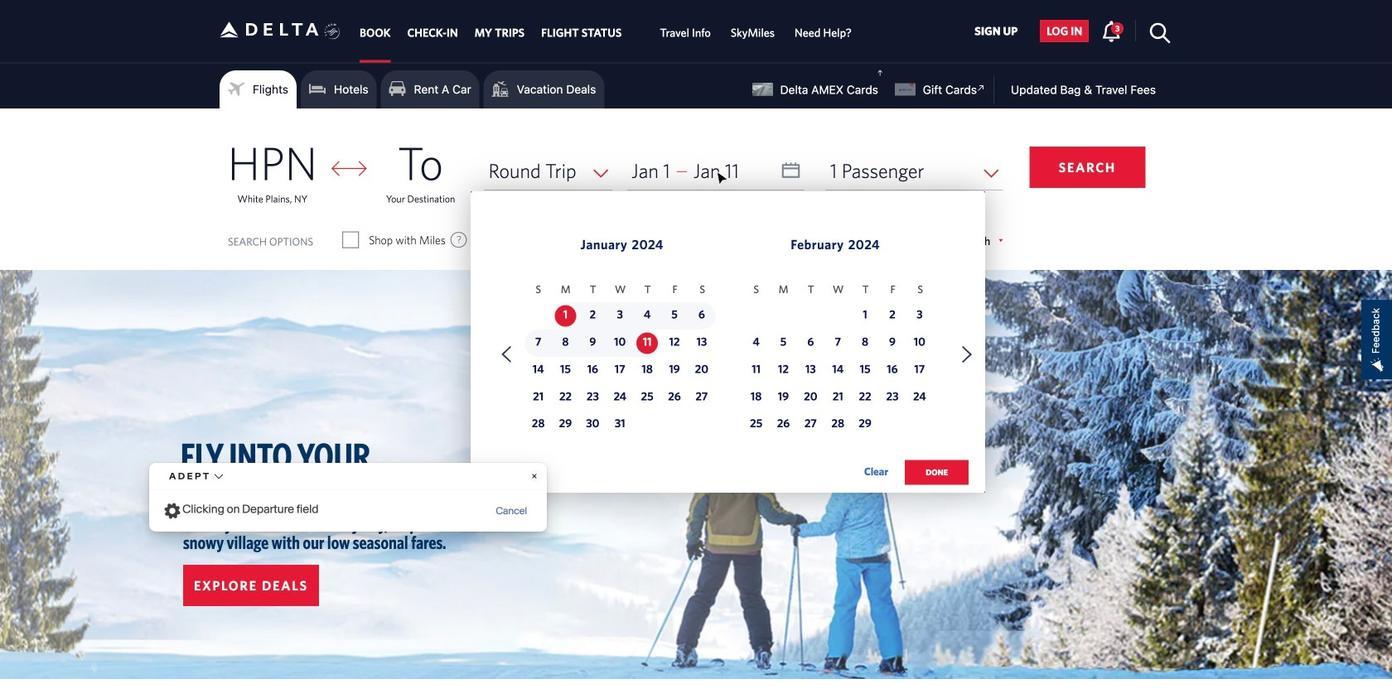 Task type: describe. For each thing, give the bounding box(es) containing it.
delta air lines image
[[220, 4, 319, 55]]



Task type: vqa. For each thing, say whether or not it's contained in the screenshot.
tab panel
yes



Task type: locate. For each thing, give the bounding box(es) containing it.
tab panel
[[0, 109, 1392, 503]]

skyteam image
[[324, 6, 340, 57]]

None field
[[484, 152, 613, 190], [826, 152, 1003, 190], [484, 152, 613, 190], [826, 152, 1003, 190]]

None text field
[[627, 152, 804, 190]]

calendar expanded, use arrow keys to select date application
[[471, 191, 985, 503]]

None checkbox
[[343, 232, 358, 249], [639, 232, 654, 249], [343, 232, 358, 249], [639, 232, 654, 249]]

this link opens another site in a new window that may not follow the same accessibility policies as delta air lines. image
[[974, 80, 989, 96]]

tab list
[[351, 0, 862, 62]]



